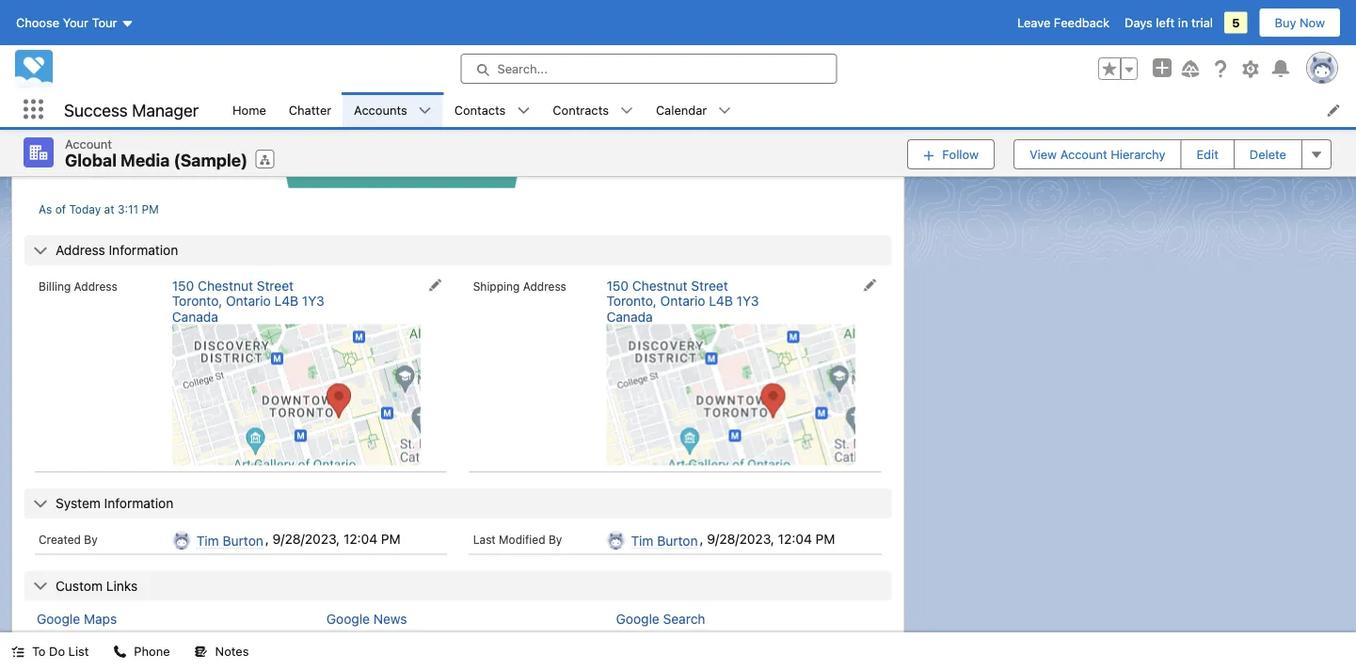 Task type: describe. For each thing, give the bounding box(es) containing it.
shipping address
[[473, 280, 567, 293]]

12:04 for created by
[[344, 532, 378, 547]]

ontario for billing address
[[226, 293, 271, 309]]

of
[[55, 203, 66, 216]]

address for shipping
[[523, 280, 567, 293]]

contracts list item
[[542, 92, 645, 127]]

google search
[[616, 612, 706, 627]]

follow
[[942, 147, 979, 161]]

contracts
[[553, 103, 609, 117]]

now
[[1300, 16, 1325, 30]]

search...
[[497, 62, 548, 76]]

system information button
[[24, 489, 892, 519]]

system
[[56, 496, 101, 511]]

google for google maps
[[37, 612, 80, 627]]

tim burton link for created by
[[197, 533, 263, 549]]

accounts link
[[343, 92, 419, 127]]

notes
[[215, 644, 249, 658]]

news
[[373, 612, 407, 627]]

delete
[[1250, 147, 1287, 161]]

contacts list item
[[443, 92, 542, 127]]

burton for last modified by
[[657, 533, 698, 549]]

tour
[[92, 16, 117, 30]]

delete button
[[1234, 139, 1303, 169]]

text default image inside to do list button
[[11, 645, 24, 658]]

contacts
[[454, 103, 506, 117]]

links
[[106, 578, 138, 594]]

burton for created by
[[223, 533, 263, 549]]

, for last modified by
[[700, 532, 704, 547]]

accounts
[[354, 103, 407, 117]]

information for address information
[[109, 243, 178, 258]]

, 9/28/2023, 12:04 pm for last modified by
[[700, 532, 835, 547]]

billing
[[39, 280, 71, 293]]

text default image inside accounts list item
[[419, 104, 432, 117]]

account inside button
[[1061, 147, 1108, 161]]

in
[[1178, 16, 1188, 30]]

google search link
[[616, 612, 706, 627]]

address information
[[56, 243, 178, 258]]

text default image inside address information dropdown button
[[33, 243, 48, 258]]

to do list
[[32, 644, 89, 658]]

tim burton for created by
[[197, 533, 263, 549]]

as of today at 3:​11 pm
[[39, 203, 159, 216]]

as
[[39, 203, 52, 216]]

2 by from the left
[[549, 533, 562, 546]]

canada for shipping address
[[607, 309, 653, 325]]

left
[[1156, 16, 1175, 30]]

street for billing address
[[257, 278, 294, 293]]

edit shipping address image
[[864, 279, 877, 292]]

success
[[64, 100, 128, 120]]

to
[[32, 644, 46, 658]]

150 chestnut street toronto, ontario l4b 1y3 canada for billing address
[[172, 278, 324, 325]]

trial
[[1192, 16, 1213, 30]]

custom links button
[[24, 571, 892, 601]]

google news
[[326, 612, 407, 627]]

(sample)
[[174, 150, 248, 170]]

chestnut for billing address
[[198, 278, 253, 293]]

tim for created by
[[197, 533, 219, 549]]

text default image inside contacts "list item"
[[517, 104, 530, 117]]

search... button
[[461, 54, 837, 84]]

shipping
[[473, 280, 520, 293]]

text default image inside custom links dropdown button
[[33, 579, 48, 594]]

google for google news
[[326, 612, 370, 627]]

phone button
[[102, 633, 181, 670]]

manager
[[132, 100, 199, 120]]

created by
[[39, 533, 98, 546]]

toronto, for shipping address
[[607, 293, 657, 309]]

, 9/28/2023, 12:04 pm for created by
[[265, 532, 401, 547]]

address information button
[[24, 236, 892, 266]]

text default image inside contracts list item
[[620, 104, 633, 117]]

tim burton for last modified by
[[631, 533, 698, 549]]

text default image inside calendar 'list item'
[[718, 104, 732, 117]]

hierarchy
[[1111, 147, 1166, 161]]

to do list button
[[0, 633, 100, 670]]

information for system information
[[104, 496, 173, 511]]

home
[[233, 103, 266, 117]]

do
[[49, 644, 65, 658]]

maps
[[84, 612, 117, 627]]

today
[[69, 203, 101, 216]]

accounts list item
[[343, 92, 443, 127]]

at
[[104, 203, 114, 216]]

l4b for billing address
[[274, 293, 299, 309]]

chatter
[[289, 103, 331, 117]]

calendar link
[[645, 92, 718, 127]]

google for google search
[[616, 612, 660, 627]]

custom
[[56, 578, 103, 594]]

chatter link
[[278, 92, 343, 127]]

edit billing address image
[[429, 279, 442, 292]]

last
[[473, 533, 496, 546]]

edit
[[1197, 147, 1219, 161]]

modified
[[499, 533, 546, 546]]

0 horizontal spatial pm
[[142, 203, 159, 216]]

google maps link
[[37, 612, 117, 627]]

list
[[68, 644, 89, 658]]

home link
[[221, 92, 278, 127]]

notes button
[[183, 633, 260, 670]]

phone
[[134, 644, 170, 658]]

150 chestnut street toronto, ontario l4b 1y3 canada for shipping address
[[607, 278, 759, 325]]

google news link
[[326, 612, 407, 627]]

address for billing
[[74, 280, 117, 293]]



Task type: vqa. For each thing, say whether or not it's contained in the screenshot.
Custom Links dropdown button
yes



Task type: locate. For each thing, give the bounding box(es) containing it.
system information
[[56, 496, 173, 511]]

success manager
[[64, 100, 199, 120]]

account down success
[[65, 136, 112, 151]]

edit button
[[1181, 139, 1235, 169]]

1 horizontal spatial account
[[1061, 147, 1108, 161]]

search
[[663, 612, 706, 627]]

tim burton link
[[197, 533, 263, 549], [631, 533, 698, 549]]

0 horizontal spatial , 9/28/2023, 12:04 pm
[[265, 532, 401, 547]]

2 1y3 from the left
[[737, 293, 759, 309]]

1 tim burton from the left
[[197, 533, 263, 549]]

1 horizontal spatial text default image
[[419, 104, 432, 117]]

0 horizontal spatial by
[[84, 533, 98, 546]]

1 horizontal spatial ,
[[700, 532, 704, 547]]

3 google from the left
[[616, 612, 660, 627]]

address right shipping
[[523, 280, 567, 293]]

1 horizontal spatial tim
[[631, 533, 654, 549]]

9/28/2023, for created by
[[273, 532, 340, 547]]

1y3 for billing address
[[302, 293, 324, 309]]

group
[[1099, 57, 1138, 80]]

global
[[65, 150, 117, 170]]

tim burton link for last modified by
[[631, 533, 698, 549]]

0 vertical spatial information
[[109, 243, 178, 258]]

1 9/28/2023, from the left
[[273, 532, 340, 547]]

text default image up billing
[[33, 243, 48, 258]]

address
[[56, 243, 105, 258], [74, 280, 117, 293], [523, 280, 567, 293]]

text default image inside system information dropdown button
[[33, 496, 48, 512]]

1 horizontal spatial google
[[326, 612, 370, 627]]

1 horizontal spatial tim burton
[[631, 533, 698, 549]]

1 150 from the left
[[172, 278, 194, 293]]

1 , 9/28/2023, 12:04 pm from the left
[[265, 532, 401, 547]]

, 9/28/2023, 12:04 pm
[[265, 532, 401, 547], [700, 532, 835, 547]]

2 ontario from the left
[[661, 293, 706, 309]]

1 horizontal spatial l4b
[[709, 293, 733, 309]]

ontario
[[226, 293, 271, 309], [661, 293, 706, 309]]

list
[[221, 92, 1356, 127]]

0 horizontal spatial 9/28/2023,
[[273, 532, 340, 547]]

1y3
[[302, 293, 324, 309], [737, 293, 759, 309]]

2 chestnut from the left
[[632, 278, 688, 293]]

12:04
[[344, 532, 378, 547], [778, 532, 812, 547]]

days
[[1125, 16, 1153, 30]]

address inside dropdown button
[[56, 243, 105, 258]]

google left search
[[616, 612, 660, 627]]

view account hierarchy button
[[1014, 139, 1182, 169]]

1 horizontal spatial toronto,
[[607, 293, 657, 309]]

text default image left notes
[[194, 645, 208, 658]]

0 vertical spatial text default image
[[419, 104, 432, 117]]

calendar list item
[[645, 92, 743, 127]]

2 toronto, from the left
[[607, 293, 657, 309]]

burton
[[223, 533, 263, 549], [657, 533, 698, 549]]

2 9/28/2023, from the left
[[707, 532, 775, 547]]

5
[[1232, 16, 1240, 30]]

created
[[39, 533, 81, 546]]

l4b for shipping address
[[709, 293, 733, 309]]

0 horizontal spatial burton
[[223, 533, 263, 549]]

2 google from the left
[[326, 612, 370, 627]]

feedback
[[1054, 16, 1110, 30]]

text default image left phone
[[113, 645, 127, 658]]

your
[[63, 16, 89, 30]]

text default image inside "notes" button
[[194, 645, 208, 658]]

tim burton
[[197, 533, 263, 549], [631, 533, 698, 549]]

1 horizontal spatial 9/28/2023,
[[707, 532, 775, 547]]

text default image down search... at the top of page
[[517, 104, 530, 117]]

1 , from the left
[[265, 532, 269, 547]]

1 canada from the left
[[172, 309, 218, 325]]

1 vertical spatial information
[[104, 496, 173, 511]]

toronto,
[[172, 293, 222, 309], [607, 293, 657, 309]]

1 150 chestnut street toronto, ontario l4b 1y3 canada from the left
[[172, 278, 324, 325]]

,
[[265, 532, 269, 547], [700, 532, 704, 547]]

3:​11
[[118, 203, 139, 216]]

2 canada from the left
[[607, 309, 653, 325]]

pm
[[142, 203, 159, 216], [381, 532, 401, 547], [816, 532, 835, 547]]

9/28/2023,
[[273, 532, 340, 547], [707, 532, 775, 547]]

tim for last modified by
[[631, 533, 654, 549]]

0 horizontal spatial chestnut
[[198, 278, 253, 293]]

1 horizontal spatial burton
[[657, 533, 698, 549]]

12:04 for last modified by
[[778, 532, 812, 547]]

last modified by
[[473, 533, 562, 546]]

2 , 9/28/2023, 12:04 pm from the left
[[700, 532, 835, 547]]

information down 3:​11
[[109, 243, 178, 258]]

0 horizontal spatial ,
[[265, 532, 269, 547]]

0 horizontal spatial 1y3
[[302, 293, 324, 309]]

1 horizontal spatial by
[[549, 533, 562, 546]]

contracts link
[[542, 92, 620, 127]]

calendar
[[656, 103, 707, 117]]

1 12:04 from the left
[[344, 532, 378, 547]]

1 toronto, from the left
[[172, 293, 222, 309]]

google
[[37, 612, 80, 627], [326, 612, 370, 627], [616, 612, 660, 627]]

address up billing address
[[56, 243, 105, 258]]

2 150 from the left
[[607, 278, 629, 293]]

1 tim burton link from the left
[[197, 533, 263, 549]]

choose
[[16, 16, 59, 30]]

by right modified
[[549, 533, 562, 546]]

150 for shipping address
[[607, 278, 629, 293]]

1 horizontal spatial 1y3
[[737, 293, 759, 309]]

, for created by
[[265, 532, 269, 547]]

1 1y3 from the left
[[302, 293, 324, 309]]

1 by from the left
[[84, 533, 98, 546]]

list containing home
[[221, 92, 1356, 127]]

0 horizontal spatial toronto,
[[172, 293, 222, 309]]

tim
[[197, 533, 219, 549], [631, 533, 654, 549]]

0 horizontal spatial canada
[[172, 309, 218, 325]]

1 chestnut from the left
[[198, 278, 253, 293]]

2 street from the left
[[691, 278, 728, 293]]

150 for billing address
[[172, 278, 194, 293]]

1 horizontal spatial canada
[[607, 309, 653, 325]]

google up 'do' at the left bottom of the page
[[37, 612, 80, 627]]

2 tim burton from the left
[[631, 533, 698, 549]]

2 , from the left
[[700, 532, 704, 547]]

toronto, for billing address
[[172, 293, 222, 309]]

1 l4b from the left
[[274, 293, 299, 309]]

2 horizontal spatial google
[[616, 612, 660, 627]]

chestnut
[[198, 278, 253, 293], [632, 278, 688, 293]]

information right system
[[104, 496, 173, 511]]

choose your tour
[[16, 16, 117, 30]]

pm for last modified by
[[816, 532, 835, 547]]

2 l4b from the left
[[709, 293, 733, 309]]

text default image right calendar on the top of page
[[718, 104, 732, 117]]

9/28/2023, for last modified by
[[707, 532, 775, 547]]

1 horizontal spatial , 9/28/2023, 12:04 pm
[[700, 532, 835, 547]]

0 horizontal spatial tim burton
[[197, 533, 263, 549]]

150
[[172, 278, 194, 293], [607, 278, 629, 293]]

street
[[257, 278, 294, 293], [691, 278, 728, 293]]

0 horizontal spatial account
[[65, 136, 112, 151]]

1 street from the left
[[257, 278, 294, 293]]

account right view
[[1061, 147, 1108, 161]]

0 horizontal spatial l4b
[[274, 293, 299, 309]]

google maps
[[37, 612, 117, 627]]

text default image right contracts
[[620, 104, 633, 117]]

canada
[[172, 309, 218, 325], [607, 309, 653, 325]]

leave feedback link
[[1018, 16, 1110, 30]]

0 horizontal spatial street
[[257, 278, 294, 293]]

choose your tour button
[[15, 8, 135, 38]]

0 horizontal spatial 150 chestnut street toronto, ontario l4b 1y3 canada
[[172, 278, 324, 325]]

0 horizontal spatial 150
[[172, 278, 194, 293]]

1 tim from the left
[[197, 533, 219, 549]]

billing address
[[39, 280, 117, 293]]

2 horizontal spatial pm
[[816, 532, 835, 547]]

leave
[[1018, 16, 1051, 30]]

text default image
[[517, 104, 530, 117], [620, 104, 633, 117], [718, 104, 732, 117], [33, 243, 48, 258], [33, 496, 48, 512], [33, 579, 48, 594], [11, 645, 24, 658], [194, 645, 208, 658]]

pm for created by
[[381, 532, 401, 547]]

global media (sample)
[[65, 150, 248, 170]]

2 tim burton link from the left
[[631, 533, 698, 549]]

view account hierarchy
[[1030, 147, 1166, 161]]

buy now button
[[1259, 8, 1341, 38]]

1 horizontal spatial pm
[[381, 532, 401, 547]]

1 burton from the left
[[223, 533, 263, 549]]

0 horizontal spatial google
[[37, 612, 80, 627]]

ontario for shipping address
[[661, 293, 706, 309]]

text default image left system
[[33, 496, 48, 512]]

chestnut for shipping address
[[632, 278, 688, 293]]

contacts link
[[443, 92, 517, 127]]

l4b
[[274, 293, 299, 309], [709, 293, 733, 309]]

2 12:04 from the left
[[778, 532, 812, 547]]

0 horizontal spatial 12:04
[[344, 532, 378, 547]]

1 horizontal spatial 12:04
[[778, 532, 812, 547]]

days left in trial
[[1125, 16, 1213, 30]]

street for shipping address
[[691, 278, 728, 293]]

view
[[1030, 147, 1057, 161]]

buy now
[[1275, 16, 1325, 30]]

2 tim from the left
[[631, 533, 654, 549]]

text default image inside phone button
[[113, 645, 127, 658]]

1 horizontal spatial ontario
[[661, 293, 706, 309]]

leave feedback
[[1018, 16, 1110, 30]]

1 google from the left
[[37, 612, 80, 627]]

1 horizontal spatial tim burton link
[[631, 533, 698, 549]]

by right created
[[84, 533, 98, 546]]

address right billing
[[74, 280, 117, 293]]

text default image right accounts
[[419, 104, 432, 117]]

custom links
[[56, 578, 138, 594]]

1 horizontal spatial street
[[691, 278, 728, 293]]

1 vertical spatial text default image
[[113, 645, 127, 658]]

text default image left custom
[[33, 579, 48, 594]]

0 horizontal spatial tim burton link
[[197, 533, 263, 549]]

1 horizontal spatial 150
[[607, 278, 629, 293]]

media
[[121, 150, 170, 170]]

follow button
[[908, 139, 995, 169]]

text default image left to
[[11, 645, 24, 658]]

2 burton from the left
[[657, 533, 698, 549]]

information
[[109, 243, 178, 258], [104, 496, 173, 511]]

0 horizontal spatial tim
[[197, 533, 219, 549]]

google left news
[[326, 612, 370, 627]]

1 horizontal spatial chestnut
[[632, 278, 688, 293]]

0 horizontal spatial text default image
[[113, 645, 127, 658]]

by
[[84, 533, 98, 546], [549, 533, 562, 546]]

150 chestnut street toronto, ontario l4b 1y3 canada
[[172, 278, 324, 325], [607, 278, 759, 325]]

text default image
[[419, 104, 432, 117], [113, 645, 127, 658]]

0 horizontal spatial ontario
[[226, 293, 271, 309]]

1y3 for shipping address
[[737, 293, 759, 309]]

2 150 chestnut street toronto, ontario l4b 1y3 canada from the left
[[607, 278, 759, 325]]

1 horizontal spatial 150 chestnut street toronto, ontario l4b 1y3 canada
[[607, 278, 759, 325]]

1 ontario from the left
[[226, 293, 271, 309]]

account
[[65, 136, 112, 151], [1061, 147, 1108, 161]]

canada for billing address
[[172, 309, 218, 325]]

buy
[[1275, 16, 1297, 30]]



